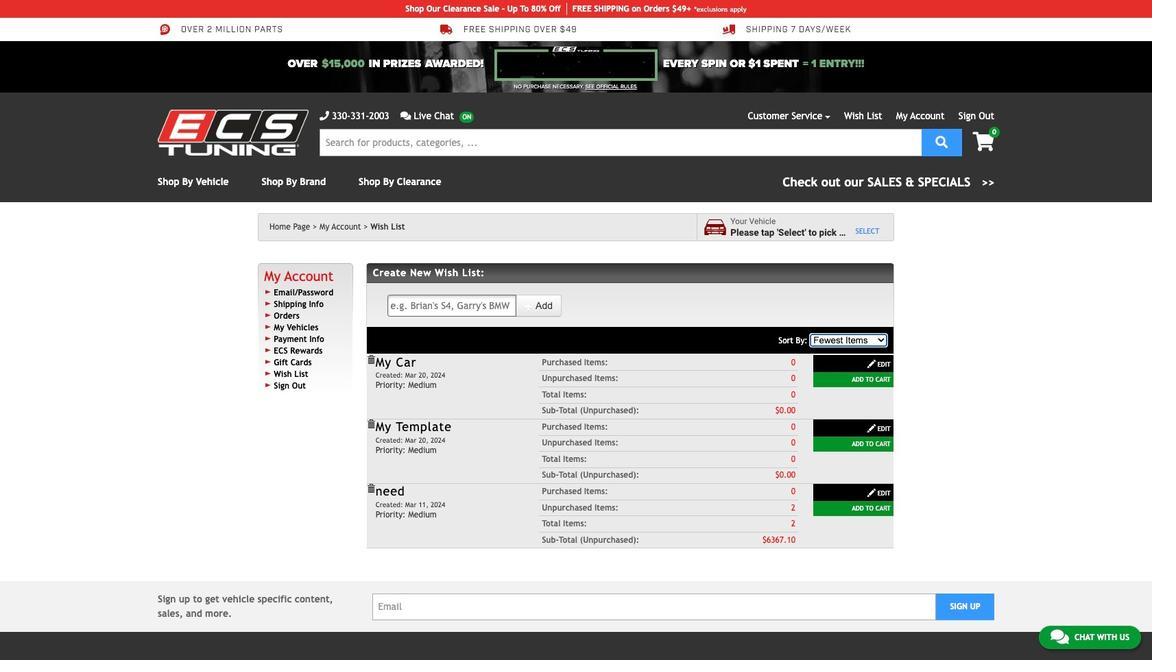 Task type: describe. For each thing, give the bounding box(es) containing it.
1 delete image from the top
[[366, 355, 376, 365]]

ecs tuning image
[[158, 110, 309, 156]]

1 white image from the top
[[867, 360, 877, 369]]

Search text field
[[320, 129, 922, 156]]

0 vertical spatial white image
[[524, 302, 534, 311]]

delete image
[[366, 485, 376, 494]]

1 vertical spatial comments image
[[1051, 629, 1070, 646]]



Task type: vqa. For each thing, say whether or not it's contained in the screenshot.
comments image to the left
yes



Task type: locate. For each thing, give the bounding box(es) containing it.
shopping cart image
[[973, 132, 995, 152]]

0 horizontal spatial comments image
[[401, 111, 411, 121]]

1 vertical spatial delete image
[[366, 420, 376, 430]]

delete image
[[366, 355, 376, 365], [366, 420, 376, 430]]

2 delete image from the top
[[366, 420, 376, 430]]

white image
[[867, 360, 877, 369], [867, 489, 877, 498]]

1 horizontal spatial comments image
[[1051, 629, 1070, 646]]

white image
[[524, 302, 534, 311], [867, 424, 877, 434]]

0 vertical spatial comments image
[[401, 111, 411, 121]]

comments image
[[401, 111, 411, 121], [1051, 629, 1070, 646]]

phone image
[[320, 111, 329, 121]]

0 horizontal spatial white image
[[524, 302, 534, 311]]

search image
[[936, 136, 948, 148]]

2 white image from the top
[[867, 489, 877, 498]]

ecs tuning 'spin to win' contest logo image
[[495, 47, 658, 81]]

1 vertical spatial white image
[[867, 424, 877, 434]]

Email email field
[[372, 594, 937, 621]]

1 vertical spatial white image
[[867, 489, 877, 498]]

e.g. Brian's S4, Garry's BMW E92...etc text field
[[387, 295, 517, 317]]

1 horizontal spatial white image
[[867, 424, 877, 434]]

0 vertical spatial white image
[[867, 360, 877, 369]]

0 vertical spatial delete image
[[366, 355, 376, 365]]



